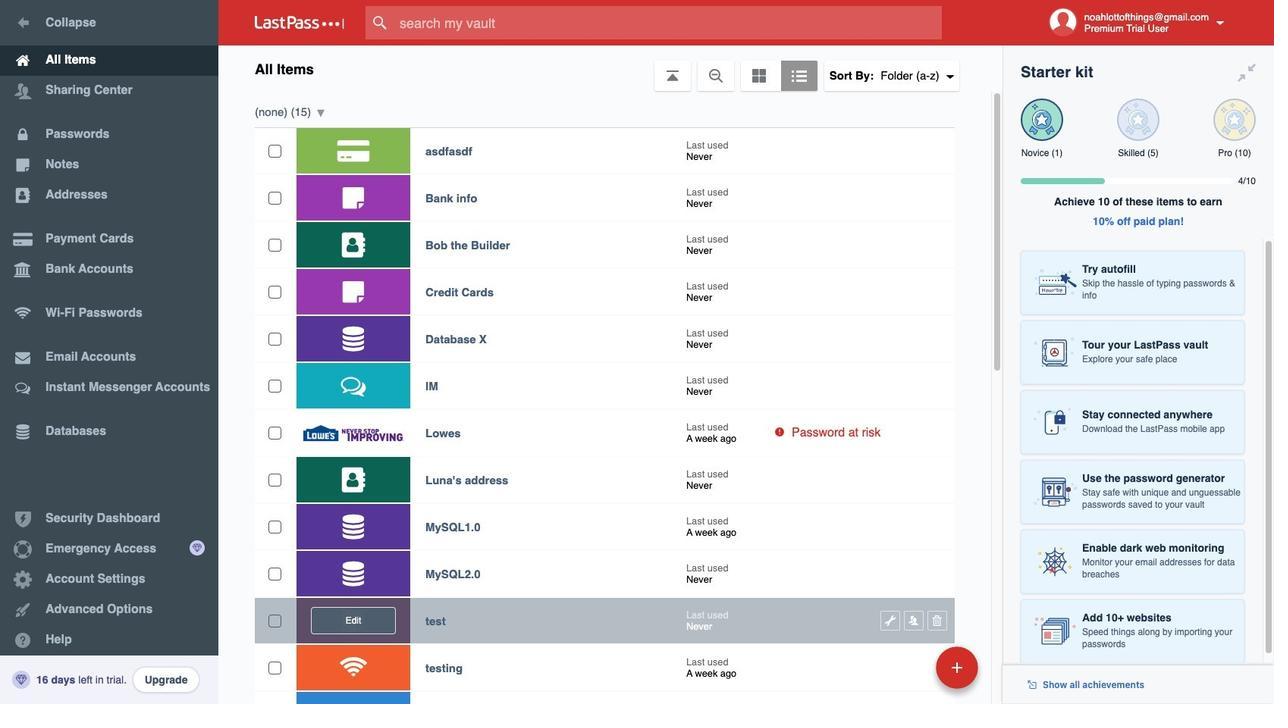 Task type: vqa. For each thing, say whether or not it's contained in the screenshot.
Search search box
yes



Task type: locate. For each thing, give the bounding box(es) containing it.
new item navigation
[[832, 643, 988, 705]]

vault options navigation
[[218, 46, 1003, 91]]

lastpass image
[[255, 16, 344, 30]]

new item element
[[832, 646, 984, 690]]

Search search field
[[366, 6, 972, 39]]



Task type: describe. For each thing, give the bounding box(es) containing it.
main navigation navigation
[[0, 0, 218, 705]]

search my vault text field
[[366, 6, 972, 39]]



